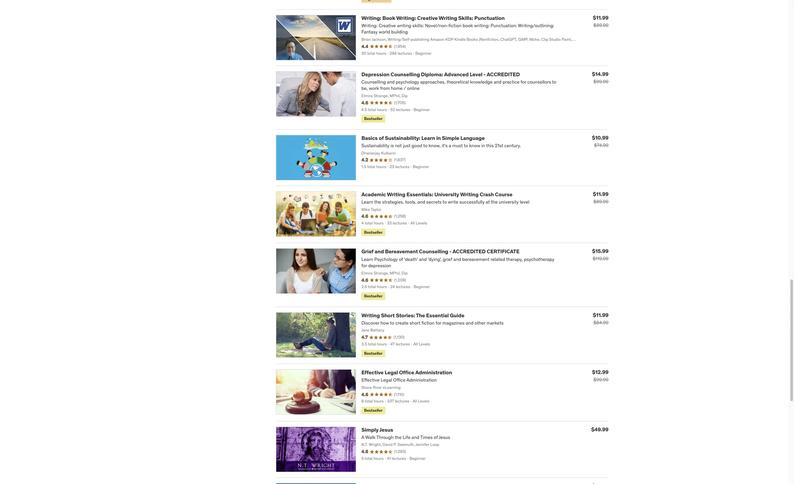 Task type: locate. For each thing, give the bounding box(es) containing it.
-
[[484, 71, 486, 77], [450, 248, 452, 255]]

0 vertical spatial -
[[484, 71, 486, 77]]

writing: left book
[[362, 14, 382, 21]]

$10.99 $74.99
[[592, 134, 609, 148]]

writing:
[[362, 14, 382, 21], [397, 14, 416, 21]]

$11.99 up $69.99
[[593, 191, 609, 197]]

depression
[[362, 71, 390, 77]]

1 horizontal spatial accredited
[[487, 71, 520, 77]]

creative
[[418, 14, 438, 21]]

$11.99 for course
[[593, 191, 609, 197]]

counselling left diploma:
[[391, 71, 420, 77]]

accredited
[[487, 71, 520, 77], [453, 248, 486, 255]]

course
[[495, 191, 513, 198]]

2 writing: from the left
[[397, 14, 416, 21]]

$11.99
[[593, 14, 609, 21], [593, 191, 609, 197], [593, 312, 609, 318]]

level
[[470, 71, 483, 77]]

$14.99 $99.99
[[593, 71, 609, 84]]

$99.99 for $12.99
[[594, 377, 609, 383]]

1 $99.99 from the top
[[594, 78, 609, 84]]

$99.99 down the $12.99
[[594, 377, 609, 383]]

grief
[[362, 248, 374, 255]]

2 $99.99 from the top
[[594, 377, 609, 383]]

counselling
[[391, 71, 420, 77], [419, 248, 449, 255]]

1 horizontal spatial -
[[484, 71, 486, 77]]

0 vertical spatial $99.99
[[594, 78, 609, 84]]

1 horizontal spatial writing:
[[397, 14, 416, 21]]

1 $11.99 from the top
[[593, 14, 609, 21]]

basics
[[362, 135, 378, 141]]

writing: right book
[[397, 14, 416, 21]]

1 vertical spatial counselling
[[419, 248, 449, 255]]

2 vertical spatial $11.99
[[593, 312, 609, 318]]

$99.99 down $14.99
[[594, 78, 609, 84]]

writing right academic
[[387, 191, 406, 198]]

academic writing essentials: university writing crash course link
[[362, 191, 513, 198]]

$89.99
[[594, 22, 609, 28]]

stories:
[[396, 312, 415, 318]]

$12.99 $99.99
[[593, 369, 609, 383]]

in
[[437, 135, 441, 141]]

essential
[[426, 312, 449, 318]]

simply jesus
[[362, 426, 393, 433]]

0 vertical spatial $11.99
[[593, 14, 609, 21]]

$119.99
[[593, 256, 609, 262]]

simply jesus link
[[362, 426, 393, 433]]

university
[[435, 191, 460, 198]]

skills:
[[459, 14, 474, 21]]

$99.99 inside the $12.99 $99.99
[[594, 377, 609, 383]]

learn
[[422, 135, 436, 141]]

1 vertical spatial -
[[450, 248, 452, 255]]

$99.99 inside $14.99 $99.99
[[594, 78, 609, 84]]

writing
[[439, 14, 458, 21], [387, 191, 406, 198], [461, 191, 479, 198], [362, 312, 380, 318]]

0 vertical spatial counselling
[[391, 71, 420, 77]]

the
[[416, 312, 425, 318]]

writing: book writing: creative writing skills: punctuation link
[[362, 14, 505, 21]]

$11.99 $69.99
[[593, 191, 609, 205]]

simple
[[442, 135, 460, 141]]

0 horizontal spatial -
[[450, 248, 452, 255]]

$11.99 $84.99
[[593, 312, 609, 325]]

0 horizontal spatial writing:
[[362, 14, 382, 21]]

0 vertical spatial accredited
[[487, 71, 520, 77]]

$12.99
[[593, 369, 609, 375]]

writing: book writing: creative writing skills: punctuation
[[362, 14, 505, 21]]

1 vertical spatial $99.99
[[594, 377, 609, 383]]

$11.99 $89.99
[[593, 14, 609, 28]]

$11.99 up $84.99
[[593, 312, 609, 318]]

writing left short
[[362, 312, 380, 318]]

$11.99 up $89.99
[[593, 14, 609, 21]]

bereavement
[[385, 248, 418, 255]]

depression counselling diploma: advanced level - accredited link
[[362, 71, 520, 77]]

2 $11.99 from the top
[[593, 191, 609, 197]]

$99.99
[[594, 78, 609, 84], [594, 377, 609, 383]]

1 vertical spatial accredited
[[453, 248, 486, 255]]

counselling right bereavement
[[419, 248, 449, 255]]

1 vertical spatial $11.99
[[593, 191, 609, 197]]



Task type: vqa. For each thing, say whether or not it's contained in the screenshot.


Task type: describe. For each thing, give the bounding box(es) containing it.
office
[[399, 369, 415, 376]]

certificate
[[487, 248, 520, 255]]

sustainability:
[[385, 135, 421, 141]]

depression counselling diploma: advanced level - accredited
[[362, 71, 520, 77]]

0 horizontal spatial accredited
[[453, 248, 486, 255]]

legal
[[385, 369, 398, 376]]

crash
[[480, 191, 494, 198]]

$15.99
[[593, 248, 609, 254]]

jesus
[[380, 426, 393, 433]]

$14.99
[[593, 71, 609, 77]]

of
[[379, 135, 384, 141]]

effective
[[362, 369, 384, 376]]

grief and bereavement counselling - accredited certificate link
[[362, 248, 520, 255]]

$15.99 $119.99
[[593, 248, 609, 262]]

$10.99
[[592, 134, 609, 141]]

$74.99
[[595, 142, 609, 148]]

academic writing essentials: university writing crash course
[[362, 191, 513, 198]]

grief and bereavement counselling - accredited certificate
[[362, 248, 520, 255]]

academic
[[362, 191, 386, 198]]

simply
[[362, 426, 379, 433]]

$69.99
[[594, 199, 609, 205]]

3 $11.99 from the top
[[593, 312, 609, 318]]

guide
[[450, 312, 465, 318]]

book
[[383, 14, 396, 21]]

$84.99
[[594, 319, 609, 325]]

short
[[381, 312, 395, 318]]

effective legal office administration
[[362, 369, 452, 376]]

$11.99 for punctuation
[[593, 14, 609, 21]]

administration
[[416, 369, 452, 376]]

basics of sustainability: learn in simple language
[[362, 135, 485, 141]]

and
[[375, 248, 384, 255]]

language
[[461, 135, 485, 141]]

essentials:
[[407, 191, 434, 198]]

writing left crash
[[461, 191, 479, 198]]

punctuation
[[475, 14, 505, 21]]

diploma:
[[421, 71, 443, 77]]

advanced
[[444, 71, 469, 77]]

basics of sustainability: learn in simple language link
[[362, 135, 485, 141]]

$99.99 for $14.99
[[594, 78, 609, 84]]

writing short stories: the essential guide
[[362, 312, 465, 318]]

writing left skills:
[[439, 14, 458, 21]]

1 writing: from the left
[[362, 14, 382, 21]]

$49.99
[[592, 426, 609, 433]]

writing short stories: the essential guide link
[[362, 312, 465, 318]]

effective legal office administration link
[[362, 369, 452, 376]]



